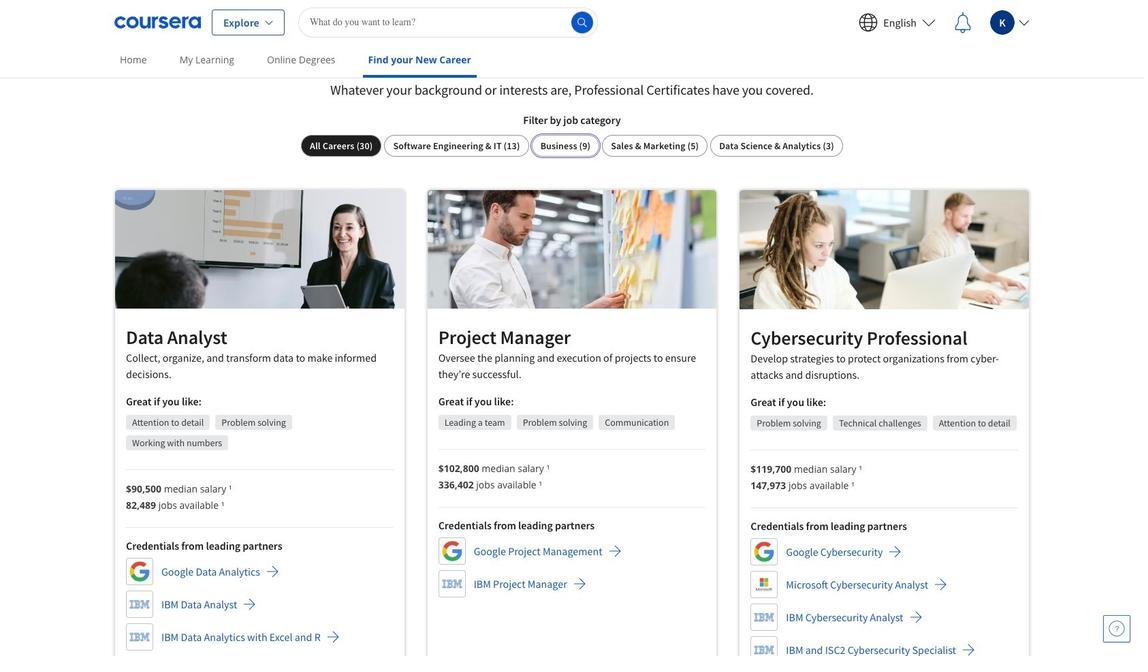 Task type: locate. For each thing, give the bounding box(es) containing it.
project manager image
[[428, 190, 717, 309]]

help center image
[[1109, 621, 1125, 637]]

cybersecurity analyst image
[[740, 190, 1029, 309]]

None button
[[301, 135, 382, 157], [385, 135, 529, 157], [532, 135, 600, 157], [602, 135, 708, 157], [711, 135, 843, 157], [301, 135, 382, 157], [385, 135, 529, 157], [532, 135, 600, 157], [602, 135, 708, 157], [711, 135, 843, 157]]

None search field
[[298, 7, 598, 37]]

option group
[[301, 135, 843, 157]]

data analyst image
[[115, 190, 404, 309]]

What do you want to learn? text field
[[298, 7, 598, 37]]



Task type: describe. For each thing, give the bounding box(es) containing it.
coursera image
[[114, 11, 201, 33]]



Task type: vqa. For each thing, say whether or not it's contained in the screenshot.
and
no



